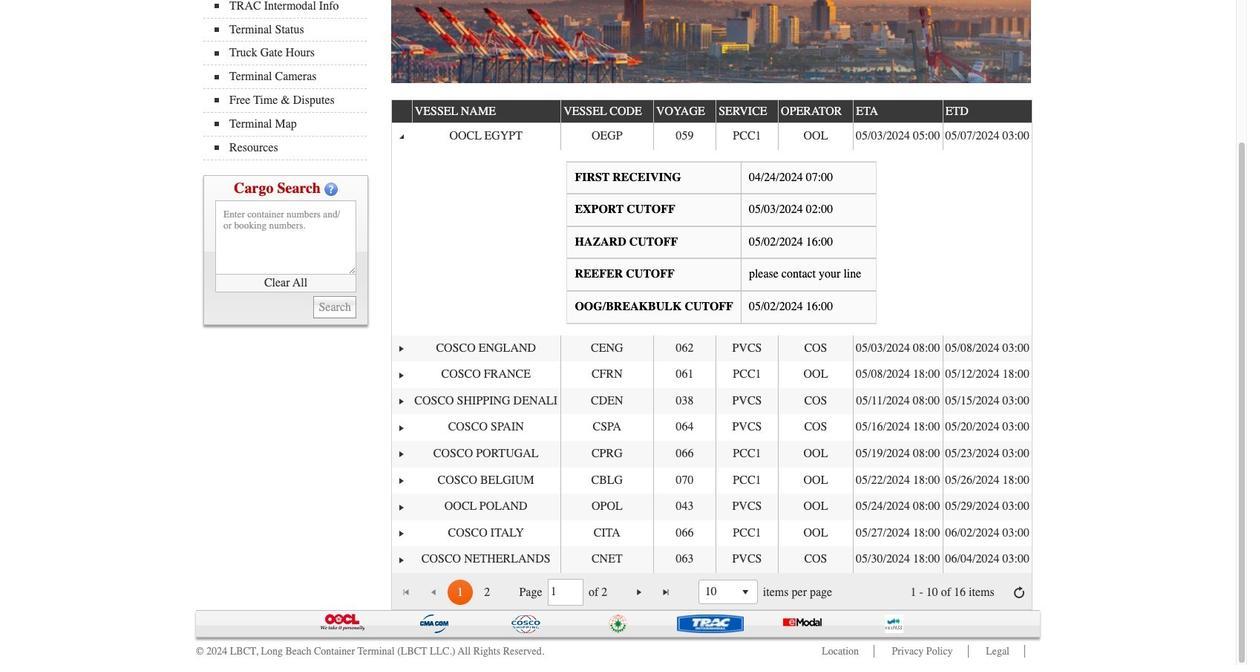 Task type: describe. For each thing, give the bounding box(es) containing it.
3 row from the top
[[392, 335, 1033, 362]]

Page sizes drop down field
[[699, 580, 758, 605]]

10 row from the top
[[392, 520, 1033, 547]]

11 row from the top
[[392, 547, 1033, 573]]

7 row from the top
[[392, 441, 1033, 468]]

go to the next page image
[[634, 587, 646, 599]]

column header inside row
[[392, 100, 412, 123]]

1 row from the top
[[392, 99, 1034, 123]]

8 row from the top
[[392, 468, 1033, 494]]



Task type: vqa. For each thing, say whether or not it's contained in the screenshot.
Edit Column Settings icon within the available Column Header
no



Task type: locate. For each thing, give the bounding box(es) containing it.
2 row from the top
[[392, 123, 1033, 150]]

row
[[392, 99, 1034, 123], [392, 123, 1033, 150], [392, 335, 1033, 362], [392, 362, 1033, 388], [392, 388, 1033, 415], [392, 415, 1033, 441], [392, 441, 1033, 468], [392, 468, 1033, 494], [392, 494, 1033, 520], [392, 520, 1033, 547], [392, 547, 1033, 573]]

refresh image
[[1014, 587, 1026, 599]]

5 row from the top
[[392, 388, 1033, 415]]

9 row from the top
[[392, 494, 1033, 520]]

row group
[[392, 123, 1033, 573]]

6 row from the top
[[392, 415, 1033, 441]]

None submit
[[314, 296, 357, 318]]

page navigation, page 1 of 2 application
[[392, 573, 1033, 610]]

tree grid
[[392, 99, 1034, 573]]

go to the last page image
[[661, 587, 673, 599]]

cell
[[392, 123, 412, 150], [412, 123, 561, 150], [561, 123, 654, 150], [654, 123, 716, 150], [716, 123, 778, 150], [778, 123, 854, 150], [854, 123, 943, 150], [943, 123, 1033, 150], [392, 335, 412, 362], [412, 335, 561, 362], [561, 335, 654, 362], [654, 335, 716, 362], [716, 335, 778, 362], [778, 335, 854, 362], [854, 335, 943, 362], [943, 335, 1033, 362], [392, 362, 412, 388], [412, 362, 561, 388], [561, 362, 654, 388], [654, 362, 716, 388], [716, 362, 778, 388], [778, 362, 854, 388], [854, 362, 943, 388], [943, 362, 1033, 388], [392, 388, 412, 415], [412, 388, 561, 415], [561, 388, 654, 415], [654, 388, 716, 415], [716, 388, 778, 415], [778, 388, 854, 415], [854, 388, 943, 415], [943, 388, 1033, 415], [392, 415, 412, 441], [412, 415, 561, 441], [561, 415, 654, 441], [654, 415, 716, 441], [716, 415, 778, 441], [778, 415, 854, 441], [854, 415, 943, 441], [943, 415, 1033, 441], [392, 441, 412, 468], [412, 441, 561, 468], [561, 441, 654, 468], [654, 441, 716, 468], [716, 441, 778, 468], [778, 441, 854, 468], [854, 441, 943, 468], [943, 441, 1033, 468], [392, 468, 412, 494], [412, 468, 561, 494], [561, 468, 654, 494], [654, 468, 716, 494], [716, 468, 778, 494], [778, 468, 854, 494], [854, 468, 943, 494], [943, 468, 1033, 494], [392, 494, 412, 520], [412, 494, 561, 520], [561, 494, 654, 520], [654, 494, 716, 520], [716, 494, 778, 520], [778, 494, 854, 520], [854, 494, 943, 520], [943, 494, 1033, 520], [392, 520, 412, 547], [412, 520, 561, 547], [561, 520, 654, 547], [654, 520, 716, 547], [716, 520, 778, 547], [778, 520, 854, 547], [854, 520, 943, 547], [943, 520, 1033, 547], [392, 547, 412, 573], [412, 547, 561, 573], [561, 547, 654, 573], [654, 547, 716, 573], [716, 547, 778, 573], [778, 547, 854, 573], [854, 547, 943, 573], [943, 547, 1033, 573]]

menu bar
[[204, 0, 374, 160]]

Page 1 field
[[551, 582, 581, 603]]

4 row from the top
[[392, 362, 1033, 388]]

column header
[[392, 100, 412, 123]]

Enter container numbers and/ or booking numbers.  text field
[[215, 200, 357, 275]]



